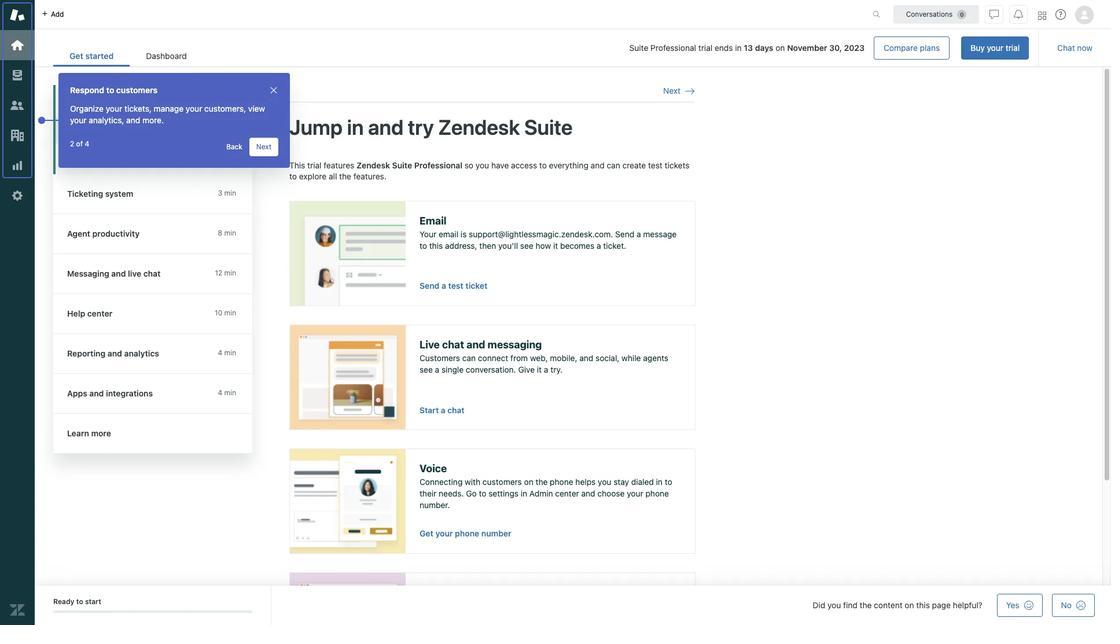Task type: describe. For each thing, give the bounding box(es) containing it.
test inside so you have access to everything and can create test tickets to explore all the features.
[[648, 160, 663, 170]]

example of email conversation inside of the ticketing system and the customer is asking the agent about reimbursement policy. image
[[290, 201, 406, 305]]

back
[[226, 142, 242, 151]]

of
[[76, 139, 83, 148]]

ready
[[53, 597, 74, 606]]

zendesk inside region
[[357, 160, 390, 170]]

example of conversation inside of messaging and the customer is asking the agent about changing the size of the retail order. image
[[290, 325, 406, 429]]

send a test ticket
[[420, 281, 488, 291]]

while
[[622, 353, 641, 363]]

email
[[439, 229, 458, 239]]

4 heading from the top
[[53, 294, 264, 334]]

live chat and messaging customers can connect from web, mobile, and social, while agents see a single conversation. give it a try.
[[420, 338, 669, 374]]

1 heading from the top
[[53, 174, 264, 214]]

back button
[[219, 138, 249, 156]]

get started image
[[10, 38, 25, 53]]

view
[[248, 104, 265, 113]]

0 horizontal spatial phone
[[455, 529, 479, 538]]

buy
[[971, 43, 985, 53]]

to down this
[[289, 171, 297, 181]]

conversation.
[[466, 365, 516, 374]]

suite professional trial ends in 13 days on november 30, 2023
[[629, 43, 865, 53]]

and inside voice connecting with customers on the phone helps you stay dialed in to their needs. go to settings in admin center and choose your phone number.
[[581, 488, 595, 498]]

November 30, 2023 text field
[[787, 43, 865, 53]]

get help image
[[1056, 9, 1066, 20]]

account
[[87, 100, 118, 109]]

is
[[461, 229, 467, 239]]

chat inside "button"
[[448, 406, 465, 415]]

and up connect
[[467, 338, 485, 351]]

5 heading from the top
[[53, 334, 264, 374]]

customers,
[[204, 104, 246, 113]]

customer
[[81, 126, 119, 135]]

dashboard tab
[[130, 45, 203, 67]]

main element
[[0, 0, 35, 625]]

admin
[[530, 488, 553, 498]]

now
[[1077, 43, 1093, 53]]

customer support channels
[[81, 126, 189, 135]]

2 for 2 of 4 back
[[70, 139, 74, 148]]

messaging
[[488, 338, 542, 351]]

next inside respond to customers dialog
[[256, 142, 271, 151]]

days
[[755, 43, 774, 53]]

single
[[442, 365, 464, 374]]

2 of 4 back
[[70, 139, 242, 151]]

message
[[643, 229, 677, 239]]

yes
[[1006, 600, 1020, 610]]

start a chat
[[420, 406, 465, 415]]

chat now
[[1058, 43, 1093, 53]]

choose
[[598, 488, 625, 498]]

progress-bar progress bar
[[53, 611, 252, 613]]

analytics,
[[89, 115, 124, 125]]

organize
[[70, 104, 104, 113]]

voice
[[420, 462, 447, 474]]

social,
[[596, 353, 620, 363]]

to right go
[[479, 488, 486, 498]]

13
[[744, 43, 753, 53]]

1 horizontal spatial this
[[916, 600, 930, 610]]

2 min
[[218, 100, 236, 108]]

manage
[[154, 104, 184, 113]]

customers
[[420, 353, 460, 363]]

6 heading from the top
[[53, 374, 264, 414]]

30,
[[829, 43, 842, 53]]

your down organize
[[70, 115, 87, 125]]

create
[[623, 160, 646, 170]]

reporting image
[[10, 158, 25, 173]]

a left ticket.
[[597, 241, 601, 251]]

dashboard
[[146, 51, 187, 61]]

1 horizontal spatial on
[[776, 43, 785, 53]]

helps
[[576, 477, 596, 487]]

compare plans
[[884, 43, 940, 53]]

page
[[932, 600, 951, 610]]

organize your tickets, manage your customers, view your analytics, and more.
[[70, 104, 265, 125]]

this
[[289, 160, 305, 170]]

no button
[[1052, 594, 1095, 617]]

start
[[420, 406, 439, 415]]

this trial features zendesk suite professional
[[289, 160, 462, 170]]

your inside email your email is support@lightlessmagic.zendesk.com. send a message to this address, then you'll see how it becomes a ticket.
[[420, 229, 437, 239]]

support@lightlessmagic.zendesk.com.
[[469, 229, 613, 239]]

access
[[511, 160, 537, 170]]

ends
[[715, 43, 733, 53]]

features
[[324, 160, 354, 170]]

your account
[[67, 100, 118, 109]]

mobile,
[[550, 353, 577, 363]]

chat inside live chat and messaging customers can connect from web, mobile, and social, while agents see a single conversation. give it a try.
[[442, 338, 464, 351]]

get for get your phone number
[[420, 529, 433, 538]]

from
[[511, 353, 528, 363]]

customers inside voice connecting with customers on the phone helps you stay dialed in to their needs. go to settings in admin center and choose your phone number.
[[483, 477, 522, 487]]

to inside email your email is support@lightlessmagic.zendesk.com. send a message to this address, then you'll see how it becomes a ticket.
[[420, 241, 427, 251]]

2 for 2 min
[[218, 100, 222, 108]]

customers image
[[10, 98, 25, 113]]

the inside voice connecting with customers on the phone helps you stay dialed in to their needs. go to settings in admin center and choose your phone number.
[[536, 477, 548, 487]]

a left message
[[637, 229, 641, 239]]

start a chat button
[[420, 405, 465, 415]]

to right dialed
[[665, 477, 672, 487]]

so
[[465, 160, 474, 170]]

give
[[518, 365, 535, 374]]

you for so
[[476, 160, 489, 170]]

2023
[[844, 43, 865, 53]]

respond to customers dialog
[[58, 73, 290, 168]]

1 horizontal spatial next
[[663, 86, 681, 96]]

number
[[481, 529, 512, 538]]

a inside "button"
[[441, 406, 445, 415]]

all
[[329, 171, 337, 181]]

stay
[[614, 477, 629, 487]]

ready to start
[[53, 597, 101, 606]]

a left ticket
[[442, 281, 446, 291]]

zendesk support image
[[10, 8, 25, 23]]

chat now button
[[1048, 36, 1102, 60]]

your right manage
[[186, 104, 202, 113]]

respond
[[70, 85, 104, 95]]

ticket.
[[603, 241, 626, 251]]

customers inside dialog
[[116, 85, 158, 95]]

with
[[465, 477, 481, 487]]

jump
[[289, 115, 343, 140]]

your up analytics,
[[106, 104, 122, 113]]

respond to customers
[[70, 85, 158, 95]]

content-title region
[[289, 114, 695, 141]]

2 horizontal spatial the
[[860, 600, 872, 610]]

buy your trial button
[[962, 36, 1029, 60]]

ticket
[[466, 281, 488, 291]]



Task type: locate. For each thing, give the bounding box(es) containing it.
try
[[408, 115, 434, 140]]

1 horizontal spatial see
[[520, 241, 534, 251]]

2 horizontal spatial suite
[[629, 43, 648, 53]]

1 vertical spatial chat
[[448, 406, 465, 415]]

1 horizontal spatial trial
[[699, 43, 713, 53]]

trial left "ends"
[[699, 43, 713, 53]]

1 horizontal spatial phone
[[550, 477, 573, 487]]

2 left of on the left of the page
[[70, 139, 74, 148]]

on up admin
[[524, 477, 534, 487]]

jump in and try zendesk suite
[[289, 115, 573, 140]]

this down email
[[429, 241, 443, 251]]

professional left so at the left of the page
[[414, 160, 462, 170]]

see left how
[[520, 241, 534, 251]]

connect
[[478, 353, 508, 363]]

professional left "ends"
[[651, 43, 696, 53]]

to right access
[[539, 160, 547, 170]]

2 vertical spatial phone
[[455, 529, 479, 538]]

can
[[607, 160, 620, 170], [462, 353, 476, 363]]

0 horizontal spatial test
[[448, 281, 464, 291]]

to left the start at left
[[76, 597, 83, 606]]

conversations button
[[894, 5, 979, 23]]

get down number.
[[420, 529, 433, 538]]

see down customers
[[420, 365, 433, 374]]

trial for your
[[1006, 43, 1020, 53]]

address,
[[445, 241, 477, 251]]

section
[[212, 36, 1029, 60]]

how
[[536, 241, 551, 251]]

0 vertical spatial professional
[[651, 43, 696, 53]]

suite inside "content-title" region
[[524, 115, 573, 140]]

0 vertical spatial zendesk
[[438, 115, 520, 140]]

your down email
[[420, 229, 437, 239]]

trial inside 'button'
[[1006, 43, 1020, 53]]

to up account
[[106, 85, 114, 95]]

tab list containing get started
[[53, 45, 203, 67]]

1 horizontal spatial test
[[648, 160, 663, 170]]

0 vertical spatial on
[[776, 43, 785, 53]]

2 horizontal spatial you
[[828, 600, 841, 610]]

your down respond
[[67, 100, 85, 109]]

web,
[[530, 353, 548, 363]]

and inside "content-title" region
[[368, 115, 404, 140]]

0 horizontal spatial next button
[[249, 138, 278, 156]]

chat
[[442, 338, 464, 351], [448, 406, 465, 415]]

send left ticket
[[420, 281, 440, 291]]

to
[[106, 85, 114, 95], [539, 160, 547, 170], [289, 171, 297, 181], [420, 241, 427, 251], [665, 477, 672, 487], [479, 488, 486, 498], [76, 597, 83, 606]]

suite
[[629, 43, 648, 53], [524, 115, 573, 140], [392, 160, 412, 170]]

0 vertical spatial next
[[663, 86, 681, 96]]

1 horizontal spatial suite
[[524, 115, 573, 140]]

0 horizontal spatial zendesk
[[357, 160, 390, 170]]

their
[[420, 488, 437, 498]]

0 horizontal spatial can
[[462, 353, 476, 363]]

did you find the content on this page helpful?
[[813, 600, 983, 610]]

send a test ticket link
[[420, 281, 488, 291]]

1 horizontal spatial professional
[[651, 43, 696, 53]]

footer
[[35, 586, 1111, 625]]

2 vertical spatial you
[[828, 600, 841, 610]]

heading
[[53, 174, 264, 214], [53, 214, 264, 254], [53, 254, 264, 294], [53, 294, 264, 334], [53, 334, 264, 374], [53, 374, 264, 414], [53, 414, 264, 454]]

1 horizontal spatial customers
[[483, 477, 522, 487]]

get for get started
[[69, 51, 83, 61]]

1 horizontal spatial the
[[536, 477, 548, 487]]

can up single
[[462, 353, 476, 363]]

connecting
[[420, 477, 463, 487]]

support
[[121, 126, 152, 135]]

get left started
[[69, 51, 83, 61]]

you inside voice connecting with customers on the phone helps you stay dialed in to their needs. go to settings in admin center and choose your phone number.
[[598, 477, 611, 487]]

1 vertical spatial next button
[[249, 138, 278, 156]]

phone down dialed
[[646, 488, 669, 498]]

1 horizontal spatial it
[[553, 241, 558, 251]]

0 horizontal spatial 2
[[70, 139, 74, 148]]

1 vertical spatial your
[[420, 229, 437, 239]]

on right 'content'
[[905, 600, 914, 610]]

1 vertical spatial send
[[420, 281, 440, 291]]

2 vertical spatial suite
[[392, 160, 412, 170]]

compare
[[884, 43, 918, 53]]

0 horizontal spatial trial
[[307, 160, 322, 170]]

1 vertical spatial professional
[[414, 160, 462, 170]]

1 horizontal spatial you
[[598, 477, 611, 487]]

it inside live chat and messaging customers can connect from web, mobile, and social, while agents see a single conversation. give it a try.
[[537, 365, 542, 374]]

0 vertical spatial test
[[648, 160, 663, 170]]

send inside email your email is support@lightlessmagic.zendesk.com. send a message to this address, then you'll see how it becomes a ticket.
[[615, 229, 635, 239]]

region containing email
[[289, 160, 696, 625]]

0 horizontal spatial next
[[256, 142, 271, 151]]

the up admin
[[536, 477, 548, 487]]

0 horizontal spatial this
[[429, 241, 443, 251]]

2 vertical spatial on
[[905, 600, 914, 610]]

a right start
[[441, 406, 445, 415]]

close image
[[269, 86, 278, 95]]

you right did
[[828, 600, 841, 610]]

suite inside region
[[392, 160, 412, 170]]

1 vertical spatial this
[[916, 600, 930, 610]]

2 inside your account heading
[[218, 100, 222, 108]]

to inside footer
[[76, 597, 83, 606]]

and left try
[[368, 115, 404, 140]]

0 horizontal spatial on
[[524, 477, 534, 487]]

this left 'page'
[[916, 600, 930, 610]]

chat
[[1058, 43, 1075, 53]]

0 vertical spatial the
[[339, 171, 351, 181]]

1 vertical spatial the
[[536, 477, 548, 487]]

you right so at the left of the page
[[476, 160, 489, 170]]

1 vertical spatial test
[[448, 281, 464, 291]]

test left ticket
[[448, 281, 464, 291]]

trial for professional
[[699, 43, 713, 53]]

zendesk image
[[10, 603, 25, 618]]

0 horizontal spatial get
[[69, 51, 83, 61]]

chat right start
[[448, 406, 465, 415]]

helpful?
[[953, 600, 983, 610]]

no
[[1061, 600, 1072, 610]]

0 horizontal spatial send
[[420, 281, 440, 291]]

this inside email your email is support@lightlessmagic.zendesk.com. send a message to this address, then you'll see how it becomes a ticket.
[[429, 241, 443, 251]]

more.
[[142, 115, 164, 125]]

1 vertical spatial you
[[598, 477, 611, 487]]

trial inside region
[[307, 160, 322, 170]]

dialed
[[631, 477, 654, 487]]

zendesk
[[438, 115, 520, 140], [357, 160, 390, 170]]

on inside voice connecting with customers on the phone helps you stay dialed in to their needs. go to settings in admin center and choose your phone number.
[[524, 477, 534, 487]]

and down helps
[[581, 488, 595, 498]]

can left create
[[607, 160, 620, 170]]

try.
[[551, 365, 563, 374]]

explore
[[299, 171, 327, 181]]

a down customers
[[435, 365, 439, 374]]

go
[[466, 488, 477, 498]]

1 vertical spatial get
[[420, 529, 433, 538]]

in left 13
[[735, 43, 742, 53]]

to down email
[[420, 241, 427, 251]]

2 horizontal spatial trial
[[1006, 43, 1020, 53]]

the right all
[[339, 171, 351, 181]]

plans
[[920, 43, 940, 53]]

then
[[479, 241, 496, 251]]

zendesk up so at the left of the page
[[438, 115, 520, 140]]

next
[[663, 86, 681, 96], [256, 142, 271, 151]]

in inside "content-title" region
[[347, 115, 364, 140]]

zendesk products image
[[1038, 11, 1047, 19]]

0 vertical spatial send
[[615, 229, 635, 239]]

0 horizontal spatial professional
[[414, 160, 462, 170]]

customers up settings
[[483, 477, 522, 487]]

2 horizontal spatial on
[[905, 600, 914, 610]]

your inside 'button'
[[987, 43, 1004, 53]]

voice connecting with customers on the phone helps you stay dialed in to their needs. go to settings in admin center and choose your phone number.
[[420, 462, 672, 510]]

and inside organize your tickets, manage your customers, view your analytics, and more.
[[126, 115, 140, 125]]

your down dialed
[[627, 488, 643, 498]]

0 vertical spatial see
[[520, 241, 534, 251]]

buy your trial
[[971, 43, 1020, 53]]

1 vertical spatial customers
[[483, 477, 522, 487]]

you inside so you have access to everything and can create test tickets to explore all the features.
[[476, 160, 489, 170]]

admin image
[[10, 188, 25, 203]]

in right jump on the top of page
[[347, 115, 364, 140]]

2 horizontal spatial phone
[[646, 488, 669, 498]]

it inside email your email is support@lightlessmagic.zendesk.com. send a message to this address, then you'll see how it becomes a ticket.
[[553, 241, 558, 251]]

and up customer support channels
[[126, 115, 140, 125]]

1 vertical spatial it
[[537, 365, 542, 374]]

1 vertical spatial phone
[[646, 488, 669, 498]]

example of a help center article. image
[[290, 573, 406, 625]]

0 vertical spatial customers
[[116, 85, 158, 95]]

start
[[85, 597, 101, 606]]

footer containing did you find the content on this page helpful?
[[35, 586, 1111, 625]]

send up ticket.
[[615, 229, 635, 239]]

get your phone number
[[420, 529, 512, 538]]

professional inside section
[[651, 43, 696, 53]]

0 vertical spatial suite
[[629, 43, 648, 53]]

your account heading
[[53, 85, 252, 117]]

number.
[[420, 500, 450, 510]]

3 heading from the top
[[53, 254, 264, 294]]

views image
[[10, 68, 25, 83]]

0 vertical spatial chat
[[442, 338, 464, 351]]

settings
[[489, 488, 519, 498]]

the right find
[[860, 600, 872, 610]]

2 heading from the top
[[53, 214, 264, 254]]

2 inside 2 of 4 back
[[70, 139, 74, 148]]

becomes
[[560, 241, 595, 251]]

section containing suite professional trial ends in
[[212, 36, 1029, 60]]

the
[[339, 171, 351, 181], [536, 477, 548, 487], [860, 600, 872, 610]]

1 vertical spatial zendesk
[[357, 160, 390, 170]]

zendesk inside "content-title" region
[[438, 115, 520, 140]]

phone left number
[[455, 529, 479, 538]]

on inside footer
[[905, 600, 914, 610]]

live
[[420, 338, 440, 351]]

tickets
[[665, 160, 690, 170]]

conversations
[[906, 10, 953, 18]]

customers up tickets,
[[116, 85, 158, 95]]

zendesk up features. at the top left of the page
[[357, 160, 390, 170]]

you up "choose"
[[598, 477, 611, 487]]

0 horizontal spatial suite
[[392, 160, 412, 170]]

can inside so you have access to everything and can create test tickets to explore all the features.
[[607, 160, 620, 170]]

see inside email your email is support@lightlessmagic.zendesk.com. send a message to this address, then you'll see how it becomes a ticket.
[[520, 241, 534, 251]]

see inside live chat and messaging customers can connect from web, mobile, and social, while agents see a single conversation. give it a try.
[[420, 365, 433, 374]]

1 vertical spatial see
[[420, 365, 433, 374]]

trial right buy at the right
[[1006, 43, 1020, 53]]

tab list
[[53, 45, 203, 67]]

1 horizontal spatial your
[[420, 229, 437, 239]]

1 horizontal spatial can
[[607, 160, 620, 170]]

test right create
[[648, 160, 663, 170]]

email your email is support@lightlessmagic.zendesk.com. send a message to this address, then you'll see how it becomes a ticket.
[[420, 215, 677, 251]]

features.
[[354, 171, 387, 181]]

on right days
[[776, 43, 785, 53]]

0 horizontal spatial see
[[420, 365, 433, 374]]

0 vertical spatial it
[[553, 241, 558, 251]]

phone
[[550, 477, 573, 487], [646, 488, 669, 498], [455, 529, 479, 538]]

0 horizontal spatial customers
[[116, 85, 158, 95]]

your inside voice connecting with customers on the phone helps you stay dialed in to their needs. go to settings in admin center and choose your phone number.
[[627, 488, 643, 498]]

see
[[520, 241, 534, 251], [420, 365, 433, 374]]

your down number.
[[436, 529, 453, 538]]

0 horizontal spatial the
[[339, 171, 351, 181]]

get started
[[69, 51, 114, 61]]

your right buy at the right
[[987, 43, 1004, 53]]

0 vertical spatial 2
[[218, 100, 222, 108]]

0 vertical spatial you
[[476, 160, 489, 170]]

1 vertical spatial on
[[524, 477, 534, 487]]

0 vertical spatial get
[[69, 51, 83, 61]]

in left admin
[[521, 488, 527, 498]]

4
[[85, 139, 89, 148]]

the inside so you have access to everything and can create test tickets to explore all the features.
[[339, 171, 351, 181]]

7 heading from the top
[[53, 414, 264, 454]]

and left social,
[[580, 353, 593, 363]]

professional inside region
[[414, 160, 462, 170]]

center
[[555, 488, 579, 498]]

region
[[289, 160, 696, 625]]

0 vertical spatial your
[[67, 100, 85, 109]]

1 vertical spatial 2
[[70, 139, 74, 148]]

chat up customers
[[442, 338, 464, 351]]

email
[[420, 215, 447, 227]]

get your phone number link
[[420, 529, 512, 538]]

get
[[69, 51, 83, 61], [420, 529, 433, 538]]

phone up center
[[550, 477, 573, 487]]

organizations image
[[10, 128, 25, 143]]

1 vertical spatial can
[[462, 353, 476, 363]]

2 left min
[[218, 100, 222, 108]]

trial up explore on the top left of page
[[307, 160, 322, 170]]

agents
[[643, 353, 669, 363]]

customers
[[116, 85, 158, 95], [483, 477, 522, 487]]

0 vertical spatial phone
[[550, 477, 573, 487]]

0 horizontal spatial your
[[67, 100, 85, 109]]

channels
[[154, 126, 189, 135]]

1 horizontal spatial send
[[615, 229, 635, 239]]

yes button
[[997, 594, 1043, 617]]

0 horizontal spatial it
[[537, 365, 542, 374]]

and right 'everything'
[[591, 160, 605, 170]]

0 vertical spatial this
[[429, 241, 443, 251]]

it right how
[[553, 241, 558, 251]]

in right dialed
[[656, 477, 663, 487]]

a left try.
[[544, 365, 548, 374]]

tickets,
[[124, 104, 152, 113]]

0 horizontal spatial you
[[476, 160, 489, 170]]

and inside so you have access to everything and can create test tickets to explore all the features.
[[591, 160, 605, 170]]

1 horizontal spatial zendesk
[[438, 115, 520, 140]]

can inside live chat and messaging customers can connect from web, mobile, and social, while agents see a single conversation. give it a try.
[[462, 353, 476, 363]]

it down web,
[[537, 365, 542, 374]]

1 horizontal spatial next button
[[663, 86, 695, 96]]

1 horizontal spatial 2
[[218, 100, 222, 108]]

example of how the agent accepts an incoming phone call as well as how to log the details of the call. image
[[290, 449, 406, 553]]

2 vertical spatial the
[[860, 600, 872, 610]]

november
[[787, 43, 827, 53]]

1 horizontal spatial get
[[420, 529, 433, 538]]

1 vertical spatial next
[[256, 142, 271, 151]]

0 vertical spatial next button
[[663, 86, 695, 96]]

content
[[874, 600, 903, 610]]

you'll
[[498, 241, 518, 251]]

your inside heading
[[67, 100, 85, 109]]

0 vertical spatial can
[[607, 160, 620, 170]]

1 vertical spatial suite
[[524, 115, 573, 140]]

have
[[491, 160, 509, 170]]

started
[[85, 51, 114, 61]]

in
[[735, 43, 742, 53], [347, 115, 364, 140], [656, 477, 663, 487], [521, 488, 527, 498]]

you
[[476, 160, 489, 170], [598, 477, 611, 487], [828, 600, 841, 610]]

you for did
[[828, 600, 841, 610]]

to inside respond to customers dialog
[[106, 85, 114, 95]]



Task type: vqa. For each thing, say whether or not it's contained in the screenshot.
the leftmost 11
no



